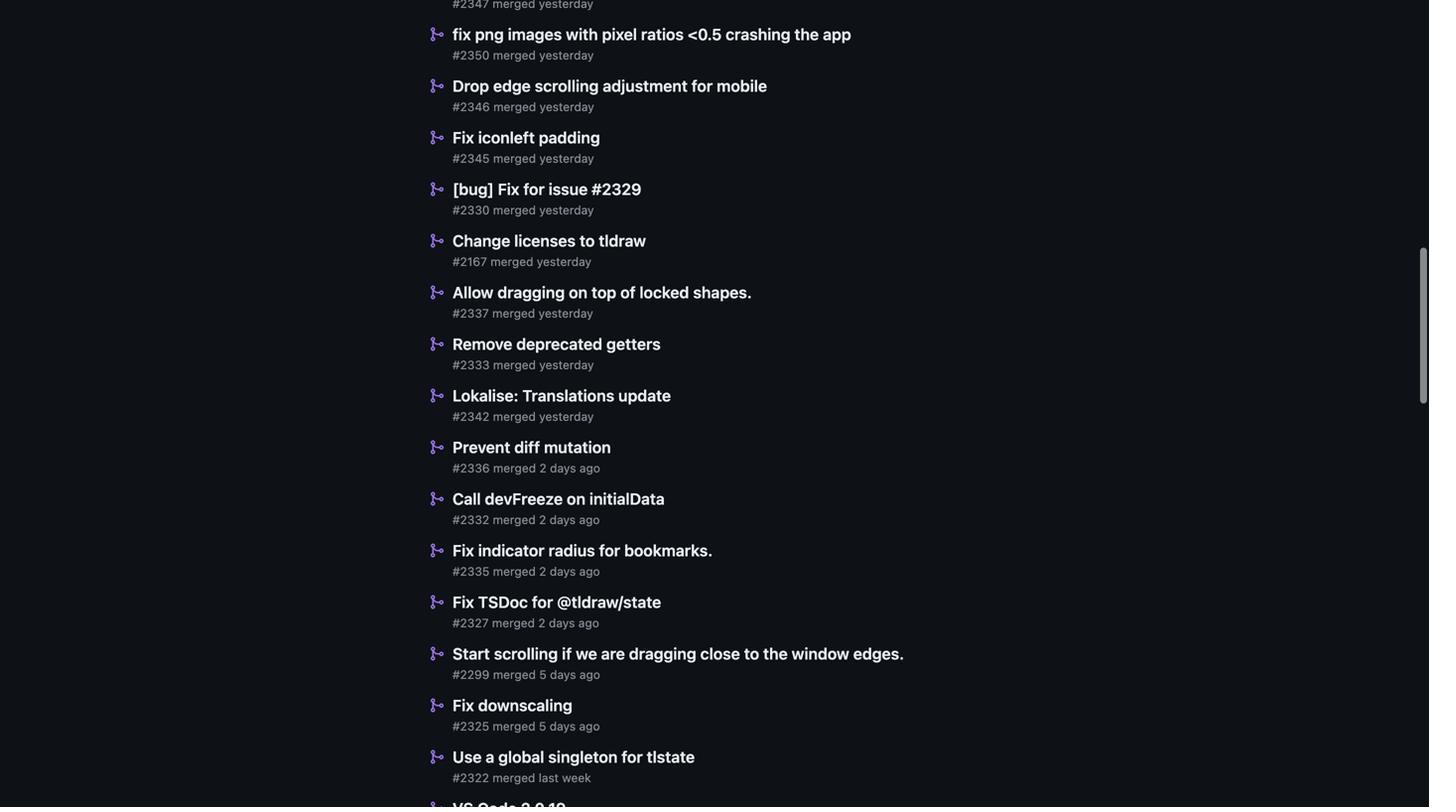 Task type: vqa. For each thing, say whether or not it's contained in the screenshot.


Task type: locate. For each thing, give the bounding box(es) containing it.
radius
[[549, 541, 595, 560]]

merged down "diff"
[[493, 461, 536, 475]]

fix inside [bug] fix for issue #2329 #2330 merged yesterday
[[498, 180, 520, 199]]

0 horizontal spatial dragging
[[498, 283, 565, 302]]

tldraw
[[599, 231, 646, 250]]

on inside call devfreeze on initialdata #2332 merged 2 days ago
[[567, 489, 586, 508]]

merged down [bug] fix for issue #2329 link
[[493, 203, 536, 217]]

merged inside fix tsdoc for @tldraw/state #2327 merged 2 days ago
[[492, 616, 535, 630]]

git merge image for allow dragging on top of locked shapes.
[[429, 284, 445, 300]]

fix png images with pixel ratios <0.5 crashing the app link
[[453, 25, 851, 44]]

fix up #2325 at left bottom
[[453, 696, 474, 715]]

for left issue
[[524, 180, 545, 199]]

fix
[[453, 128, 474, 147], [498, 180, 520, 199], [453, 541, 474, 560], [453, 593, 474, 611], [453, 696, 474, 715]]

padding
[[539, 128, 600, 147]]

merged up "diff"
[[493, 409, 536, 423]]

getters
[[607, 335, 661, 353]]

1 vertical spatial 5
[[539, 719, 546, 733]]

git merge image left change
[[429, 233, 445, 249]]

merged down change
[[491, 255, 534, 269]]

#2335
[[453, 564, 490, 578]]

1 vertical spatial to
[[744, 644, 759, 663]]

3 git merge image from the top
[[429, 233, 445, 249]]

merged right the #2337
[[492, 306, 535, 320]]

ago down fix indicator radius for bookmarks. link
[[579, 564, 600, 578]]

1 horizontal spatial to
[[744, 644, 759, 663]]

mutation
[[544, 438, 611, 457]]

0 vertical spatial the
[[795, 25, 819, 44]]

on inside allow dragging on top of locked shapes. #2337 merged yesterday
[[569, 283, 588, 302]]

0 vertical spatial scrolling
[[535, 76, 599, 95]]

#2329
[[592, 180, 642, 199]]

merged down the remove on the left top of page
[[493, 358, 536, 372]]

the inside fix png images with pixel ratios <0.5 crashing the app #2350 merged yesterday
[[795, 25, 819, 44]]

ago inside start scrolling if we are dragging close to the window edges. #2299 merged 5 days ago
[[580, 668, 600, 681]]

merged down devfreeze
[[493, 513, 536, 527]]

git merge image for fix downscaling
[[429, 697, 445, 713]]

start
[[453, 644, 490, 663]]

yesterday down translations at left
[[539, 409, 594, 423]]

fix inside fix tsdoc for @tldraw/state #2327 merged 2 days ago
[[453, 593, 474, 611]]

fix inside fix downscaling #2325 merged 5 days ago
[[453, 696, 474, 715]]

merged
[[493, 48, 536, 62], [493, 100, 536, 114], [493, 151, 536, 165], [493, 203, 536, 217], [491, 255, 534, 269], [492, 306, 535, 320], [493, 358, 536, 372], [493, 409, 536, 423], [493, 461, 536, 475], [493, 513, 536, 527], [493, 564, 536, 578], [492, 616, 535, 630], [493, 668, 536, 681], [493, 719, 536, 733], [493, 771, 535, 785]]

8 git merge image from the top
[[429, 594, 445, 610]]

7 git merge image from the top
[[429, 542, 445, 558]]

git merge image
[[429, 78, 445, 94], [429, 181, 445, 197], [429, 233, 445, 249], [429, 336, 445, 352], [429, 388, 445, 404], [429, 439, 445, 455], [429, 542, 445, 558], [429, 594, 445, 610], [429, 646, 445, 662], [429, 749, 445, 765]]

scrolling inside the drop edge scrolling adjustment for mobile #2346 merged yesterday
[[535, 76, 599, 95]]

use a global singleton for tlstate #2322 merged last week
[[453, 747, 695, 785]]

git merge image for fix png images with pixel ratios <0.5 crashing the app
[[429, 26, 445, 42]]

0 vertical spatial on
[[569, 283, 588, 302]]

0 horizontal spatial to
[[580, 231, 595, 250]]

yesterday down change licenses to tldraw "link"
[[537, 255, 592, 269]]

5 inside fix downscaling #2325 merged 5 days ago
[[539, 719, 546, 733]]

git merge image
[[429, 26, 445, 42], [429, 130, 445, 145], [429, 284, 445, 300], [429, 491, 445, 507], [429, 697, 445, 713], [429, 801, 445, 807]]

ago up fix indicator radius for bookmarks. link
[[579, 513, 600, 527]]

0 vertical spatial 5
[[539, 668, 547, 681]]

#2350
[[453, 48, 490, 62]]

1 vertical spatial on
[[567, 489, 586, 508]]

yesterday inside allow dragging on top of locked shapes. #2337 merged yesterday
[[539, 306, 593, 320]]

dragging right are
[[629, 644, 697, 663]]

scrolling up "padding"
[[535, 76, 599, 95]]

4 git merge image from the top
[[429, 336, 445, 352]]

merged inside allow dragging on top of locked shapes. #2337 merged yesterday
[[492, 306, 535, 320]]

5 up downscaling
[[539, 668, 547, 681]]

singleton
[[548, 747, 618, 766]]

git merge image left the drop
[[429, 78, 445, 94]]

fix downscaling link
[[453, 696, 573, 715]]

git merge image left start
[[429, 646, 445, 662]]

on left "top"
[[569, 283, 588, 302]]

merged inside the prevent diff mutation #2336 merged 2 days ago
[[493, 461, 536, 475]]

for inside fix tsdoc for @tldraw/state #2327 merged 2 days ago
[[532, 593, 553, 611]]

remove deprecated getters #2333 merged yesterday
[[453, 335, 661, 372]]

2 down prevent diff mutation link
[[539, 461, 547, 475]]

1 horizontal spatial dragging
[[629, 644, 697, 663]]

yesterday down deprecated
[[539, 358, 594, 372]]

to
[[580, 231, 595, 250], [744, 644, 759, 663]]

yesterday up "padding"
[[540, 100, 594, 114]]

drop edge scrolling adjustment for mobile link
[[453, 76, 767, 95]]

fix up #2345
[[453, 128, 474, 147]]

fix downscaling #2325 merged 5 days ago
[[453, 696, 600, 733]]

git merge image left the [bug]
[[429, 181, 445, 197]]

are
[[601, 644, 625, 663]]

the inside start scrolling if we are dragging close to the window edges. #2299 merged 5 days ago
[[763, 644, 788, 663]]

ratios
[[641, 25, 684, 44]]

merged down the edge
[[493, 100, 536, 114]]

ago inside fix indicator radius for bookmarks. #2335 merged 2 days ago
[[579, 564, 600, 578]]

merged down tsdoc
[[492, 616, 535, 630]]

#2333
[[453, 358, 490, 372]]

fix up #2327
[[453, 593, 474, 611]]

yesterday up deprecated
[[539, 306, 593, 320]]

git merge image left indicator
[[429, 542, 445, 558]]

start scrolling if we are dragging close to the window edges. link
[[453, 644, 904, 663]]

shapes.
[[693, 283, 752, 302]]

git merge image left the use
[[429, 749, 445, 765]]

merged down the iconleft
[[493, 151, 536, 165]]

iconleft
[[478, 128, 535, 147]]

git merge image for [bug] fix for issue #2329
[[429, 181, 445, 197]]

yesterday inside [bug] fix for issue #2329 #2330 merged yesterday
[[539, 203, 594, 217]]

for
[[692, 76, 713, 95], [524, 180, 545, 199], [599, 541, 620, 560], [532, 593, 553, 611], [622, 747, 643, 766]]

fix right the [bug]
[[498, 180, 520, 199]]

merged inside start scrolling if we are dragging close to the window edges. #2299 merged 5 days ago
[[493, 668, 536, 681]]

fix iconleft padding #2345 merged yesterday
[[453, 128, 600, 165]]

merged up fix downscaling link
[[493, 668, 536, 681]]

scrolling
[[535, 76, 599, 95], [494, 644, 558, 663]]

2 down call devfreeze on initialdata link on the left bottom
[[539, 513, 546, 527]]

ago down mutation
[[580, 461, 600, 475]]

2 up fix tsdoc for @tldraw/state link
[[539, 564, 546, 578]]

days inside fix tsdoc for @tldraw/state #2327 merged 2 days ago
[[549, 616, 575, 630]]

adjustment
[[603, 76, 688, 95]]

prevent diff mutation link
[[453, 438, 611, 457]]

0 vertical spatial to
[[580, 231, 595, 250]]

mobile
[[717, 76, 767, 95]]

for right tsdoc
[[532, 593, 553, 611]]

for left mobile
[[692, 76, 713, 95]]

2 git merge image from the top
[[429, 130, 445, 145]]

ago down @tldraw/state
[[578, 616, 599, 630]]

#2325
[[453, 719, 489, 733]]

yesterday inside remove deprecated getters #2333 merged yesterday
[[539, 358, 594, 372]]

scrolling left if
[[494, 644, 558, 663]]

1 vertical spatial the
[[763, 644, 788, 663]]

days down fix tsdoc for @tldraw/state link
[[549, 616, 575, 630]]

for inside 'use a global singleton for tlstate #2322 merged last week'
[[622, 747, 643, 766]]

to left tldraw
[[580, 231, 595, 250]]

days down mutation
[[550, 461, 576, 475]]

ago
[[580, 461, 600, 475], [579, 513, 600, 527], [579, 564, 600, 578], [578, 616, 599, 630], [580, 668, 600, 681], [579, 719, 600, 733]]

#2332
[[453, 513, 489, 527]]

tlstate
[[647, 747, 695, 766]]

#2167
[[453, 255, 487, 269]]

2 git merge image from the top
[[429, 181, 445, 197]]

days inside start scrolling if we are dragging close to the window edges. #2299 merged 5 days ago
[[550, 668, 576, 681]]

10 git merge image from the top
[[429, 749, 445, 765]]

images
[[508, 25, 562, 44]]

1 git merge image from the top
[[429, 78, 445, 94]]

on left the initialdata
[[567, 489, 586, 508]]

git merge image left tsdoc
[[429, 594, 445, 610]]

fix
[[453, 25, 471, 44]]

days inside fix indicator radius for bookmarks. #2335 merged 2 days ago
[[550, 564, 576, 578]]

call
[[453, 489, 481, 508]]

merged inside lokalise: translations update #2342 merged yesterday
[[493, 409, 536, 423]]

1 horizontal spatial the
[[795, 25, 819, 44]]

fix for iconleft
[[453, 128, 474, 147]]

for inside the drop edge scrolling adjustment for mobile #2346 merged yesterday
[[692, 76, 713, 95]]

allow
[[453, 283, 494, 302]]

drop
[[453, 76, 489, 95]]

git merge image for lokalise: translations update
[[429, 388, 445, 404]]

merged inside [bug] fix for issue #2329 #2330 merged yesterday
[[493, 203, 536, 217]]

for right radius on the bottom left
[[599, 541, 620, 560]]

#2336
[[453, 461, 490, 475]]

<0.5
[[688, 25, 722, 44]]

the left window
[[763, 644, 788, 663]]

merged down fix downscaling link
[[493, 719, 536, 733]]

days down if
[[550, 668, 576, 681]]

9 git merge image from the top
[[429, 646, 445, 662]]

update
[[618, 386, 671, 405]]

fix up #2335 at the bottom left
[[453, 541, 474, 560]]

5 git merge image from the top
[[429, 697, 445, 713]]

git merge image left the remove on the left top of page
[[429, 336, 445, 352]]

2 inside fix tsdoc for @tldraw/state #2327 merged 2 days ago
[[538, 616, 546, 630]]

dragging down change licenses to tldraw #2167 merged yesterday
[[498, 283, 565, 302]]

git merge image for drop edge scrolling adjustment for mobile
[[429, 78, 445, 94]]

git merge image for start scrolling if we are dragging close to the window edges.
[[429, 646, 445, 662]]

the
[[795, 25, 819, 44], [763, 644, 788, 663]]

git merge image for prevent diff mutation
[[429, 439, 445, 455]]

ago inside call devfreeze on initialdata #2332 merged 2 days ago
[[579, 513, 600, 527]]

allow dragging on top of locked shapes. link
[[453, 283, 752, 302]]

yesterday down "padding"
[[539, 151, 594, 165]]

remove
[[453, 335, 513, 353]]

5
[[539, 668, 547, 681], [539, 719, 546, 733]]

#2327
[[453, 616, 489, 630]]

2
[[539, 461, 547, 475], [539, 513, 546, 527], [539, 564, 546, 578], [538, 616, 546, 630]]

fix inside fix iconleft padding #2345 merged yesterday
[[453, 128, 474, 147]]

fix png images with pixel ratios <0.5 crashing the app #2350 merged yesterday
[[453, 25, 851, 62]]

yesterday down 'with'
[[539, 48, 594, 62]]

1 vertical spatial dragging
[[629, 644, 697, 663]]

git merge image left prevent
[[429, 439, 445, 455]]

5 git merge image from the top
[[429, 388, 445, 404]]

4 git merge image from the top
[[429, 491, 445, 507]]

days up use a global singleton for tlstate link
[[550, 719, 576, 733]]

days inside fix downscaling #2325 merged 5 days ago
[[550, 719, 576, 733]]

for left tlstate
[[622, 747, 643, 766]]

ago down we
[[580, 668, 600, 681]]

close
[[700, 644, 740, 663]]

merged inside remove deprecated getters #2333 merged yesterday
[[493, 358, 536, 372]]

edges.
[[853, 644, 904, 663]]

png
[[475, 25, 504, 44]]

ago up "singleton"
[[579, 719, 600, 733]]

merged down indicator
[[493, 564, 536, 578]]

5 down downscaling
[[539, 719, 546, 733]]

the left app
[[795, 25, 819, 44]]

merged down images on the top left of the page
[[493, 48, 536, 62]]

fix for downscaling
[[453, 696, 474, 715]]

git merge image for remove deprecated getters
[[429, 336, 445, 352]]

merged down global
[[493, 771, 535, 785]]

2 down fix tsdoc for @tldraw/state link
[[538, 616, 546, 630]]

to inside start scrolling if we are dragging close to the window edges. #2299 merged 5 days ago
[[744, 644, 759, 663]]

drop edge scrolling adjustment for mobile #2346 merged yesterday
[[453, 76, 767, 114]]

6 git merge image from the top
[[429, 439, 445, 455]]

merged inside change licenses to tldraw #2167 merged yesterday
[[491, 255, 534, 269]]

remove deprecated getters link
[[453, 335, 661, 353]]

#2345
[[453, 151, 490, 165]]

yesterday down issue
[[539, 203, 594, 217]]

days down call devfreeze on initialdata link on the left bottom
[[550, 513, 576, 527]]

fix inside fix indicator radius for bookmarks. #2335 merged 2 days ago
[[453, 541, 474, 560]]

days
[[550, 461, 576, 475], [550, 513, 576, 527], [550, 564, 576, 578], [549, 616, 575, 630], [550, 668, 576, 681], [550, 719, 576, 733]]

days down radius on the bottom left
[[550, 564, 576, 578]]

git merge image left lokalise:
[[429, 388, 445, 404]]

git merge image for call devfreeze on initialdata
[[429, 491, 445, 507]]

3 git merge image from the top
[[429, 284, 445, 300]]

0 vertical spatial dragging
[[498, 283, 565, 302]]

[bug]
[[453, 180, 494, 199]]

week
[[562, 771, 591, 785]]

1 git merge image from the top
[[429, 26, 445, 42]]

0 horizontal spatial the
[[763, 644, 788, 663]]

1 vertical spatial scrolling
[[494, 644, 558, 663]]

lokalise: translations update #2342 merged yesterday
[[453, 386, 671, 423]]

to right the close
[[744, 644, 759, 663]]



Task type: describe. For each thing, give the bounding box(es) containing it.
fix tsdoc for @tldraw/state link
[[453, 593, 661, 611]]

last
[[539, 771, 559, 785]]

git merge image for change licenses to tldraw
[[429, 233, 445, 249]]

on for devfreeze
[[567, 489, 586, 508]]

5 inside start scrolling if we are dragging close to the window edges. #2299 merged 5 days ago
[[539, 668, 547, 681]]

diff
[[514, 438, 540, 457]]

merged inside call devfreeze on initialdata #2332 merged 2 days ago
[[493, 513, 536, 527]]

days inside the prevent diff mutation #2336 merged 2 days ago
[[550, 461, 576, 475]]

tsdoc
[[478, 593, 528, 611]]

yesterday inside fix png images with pixel ratios <0.5 crashing the app #2350 merged yesterday
[[539, 48, 594, 62]]

[bug] fix for issue #2329 #2330 merged yesterday
[[453, 180, 642, 217]]

#2330
[[453, 203, 490, 217]]

change
[[453, 231, 510, 250]]

@tldraw/state
[[557, 593, 661, 611]]

allow dragging on top of locked shapes. #2337 merged yesterday
[[453, 283, 752, 320]]

downscaling
[[478, 696, 573, 715]]

initialdata
[[590, 489, 665, 508]]

fix indicator radius for bookmarks. #2335 merged 2 days ago
[[453, 541, 713, 578]]

yesterday inside the drop edge scrolling adjustment for mobile #2346 merged yesterday
[[540, 100, 594, 114]]

git merge image for fix indicator radius for bookmarks.
[[429, 542, 445, 558]]

fix for indicator
[[453, 541, 474, 560]]

merged inside fix indicator radius for bookmarks. #2335 merged 2 days ago
[[493, 564, 536, 578]]

fix for tsdoc
[[453, 593, 474, 611]]

merged inside fix iconleft padding #2345 merged yesterday
[[493, 151, 536, 165]]

git merge image for fix iconleft padding
[[429, 130, 445, 145]]

ago inside fix downscaling #2325 merged 5 days ago
[[579, 719, 600, 733]]

#2337
[[453, 306, 489, 320]]

call devfreeze on initialdata #2332 merged 2 days ago
[[453, 489, 665, 527]]

2 inside call devfreeze on initialdata #2332 merged 2 days ago
[[539, 513, 546, 527]]

merged inside fix png images with pixel ratios <0.5 crashing the app #2350 merged yesterday
[[493, 48, 536, 62]]

pixel
[[602, 25, 637, 44]]

prevent
[[453, 438, 511, 457]]

the for to
[[763, 644, 788, 663]]

edge
[[493, 76, 531, 95]]

bookmarks.
[[624, 541, 713, 560]]

ago inside the prevent diff mutation #2336 merged 2 days ago
[[580, 461, 600, 475]]

a
[[486, 747, 495, 766]]

merged inside the drop edge scrolling adjustment for mobile #2346 merged yesterday
[[493, 100, 536, 114]]

prevent diff mutation #2336 merged 2 days ago
[[453, 438, 611, 475]]

the for crashing
[[795, 25, 819, 44]]

lokalise: translations update link
[[453, 386, 671, 405]]

call devfreeze on initialdata link
[[453, 489, 665, 508]]

yesterday inside fix iconleft padding #2345 merged yesterday
[[539, 151, 594, 165]]

days inside call devfreeze on initialdata #2332 merged 2 days ago
[[550, 513, 576, 527]]

#2299
[[453, 668, 490, 681]]

for inside [bug] fix for issue #2329 #2330 merged yesterday
[[524, 180, 545, 199]]

[bug] fix for issue #2329 link
[[453, 180, 642, 199]]

merged inside fix downscaling #2325 merged 5 days ago
[[493, 719, 536, 733]]

dragging inside start scrolling if we are dragging close to the window edges. #2299 merged 5 days ago
[[629, 644, 697, 663]]

we
[[576, 644, 597, 663]]

for inside fix indicator radius for bookmarks. #2335 merged 2 days ago
[[599, 541, 620, 560]]

merged inside 'use a global singleton for tlstate #2322 merged last week'
[[493, 771, 535, 785]]

app
[[823, 25, 851, 44]]

dragging inside allow dragging on top of locked shapes. #2337 merged yesterday
[[498, 283, 565, 302]]

start scrolling if we are dragging close to the window edges. #2299 merged 5 days ago
[[453, 644, 904, 681]]

fix tsdoc for @tldraw/state #2327 merged 2 days ago
[[453, 593, 661, 630]]

scrolling inside start scrolling if we are dragging close to the window edges. #2299 merged 5 days ago
[[494, 644, 558, 663]]

yesterday inside change licenses to tldraw #2167 merged yesterday
[[537, 255, 592, 269]]

6 git merge image from the top
[[429, 801, 445, 807]]

on for dragging
[[569, 283, 588, 302]]

change licenses to tldraw #2167 merged yesterday
[[453, 231, 646, 269]]

window
[[792, 644, 850, 663]]

ago inside fix tsdoc for @tldraw/state #2327 merged 2 days ago
[[578, 616, 599, 630]]

locked
[[640, 283, 689, 302]]

yesterday inside lokalise: translations update #2342 merged yesterday
[[539, 409, 594, 423]]

#2322
[[453, 771, 489, 785]]

lokalise:
[[453, 386, 519, 405]]

git merge image for fix tsdoc for @tldraw/state
[[429, 594, 445, 610]]

fix iconleft padding link
[[453, 128, 600, 147]]

if
[[562, 644, 572, 663]]

indicator
[[478, 541, 545, 560]]

2 inside fix indicator radius for bookmarks. #2335 merged 2 days ago
[[539, 564, 546, 578]]

of
[[621, 283, 636, 302]]

global
[[498, 747, 544, 766]]

devfreeze
[[485, 489, 563, 508]]

top
[[592, 283, 617, 302]]

translations
[[523, 386, 615, 405]]

issue
[[549, 180, 588, 199]]

2 inside the prevent diff mutation #2336 merged 2 days ago
[[539, 461, 547, 475]]

fix indicator radius for bookmarks. link
[[453, 541, 713, 560]]

licenses
[[514, 231, 576, 250]]

change licenses to tldraw link
[[453, 231, 646, 250]]

#2342
[[453, 409, 490, 423]]

git merge image for use a global singleton for tlstate
[[429, 749, 445, 765]]

#2346
[[453, 100, 490, 114]]

deprecated
[[516, 335, 603, 353]]

use
[[453, 747, 482, 766]]

with
[[566, 25, 598, 44]]

to inside change licenses to tldraw #2167 merged yesterday
[[580, 231, 595, 250]]

use a global singleton for tlstate link
[[453, 747, 695, 766]]

crashing
[[726, 25, 791, 44]]



